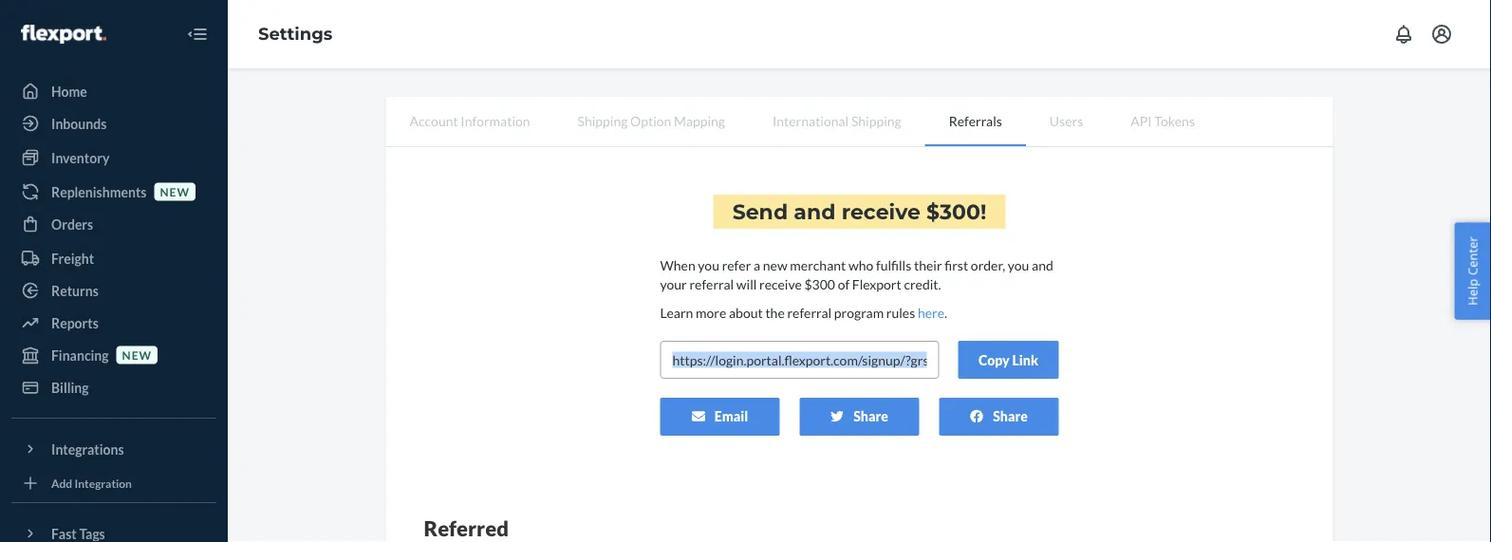 Task type: vqa. For each thing, say whether or not it's contained in the screenshot.
Share to the left
yes



Task type: describe. For each thing, give the bounding box(es) containing it.
copy link
[[979, 352, 1039, 368]]

1 horizontal spatial $300
[[927, 199, 981, 225]]

who
[[849, 257, 874, 273]]

share for twitter image
[[854, 408, 888, 424]]

tokens
[[1155, 113, 1195, 129]]

api
[[1131, 113, 1152, 129]]

email
[[715, 408, 748, 424]]

fulfills
[[876, 257, 912, 273]]

copy
[[979, 352, 1010, 368]]

new for replenishments
[[160, 185, 190, 198]]

send and receive $300 !
[[733, 199, 987, 225]]

international
[[773, 113, 849, 129]]

shipping inside tab
[[578, 113, 628, 129]]

email link
[[660, 398, 780, 436]]

center
[[1464, 237, 1481, 275]]

home link
[[11, 76, 216, 106]]

api tokens
[[1131, 113, 1195, 129]]

option
[[630, 113, 672, 129]]

tab list containing account information
[[386, 97, 1333, 147]]

reports
[[51, 315, 99, 331]]

when you refer a new merchant who fulfills their first order, you and your referral will receive
[[660, 257, 1054, 292]]

users tab
[[1026, 97, 1107, 144]]

1 you from the left
[[698, 257, 720, 273]]

new for financing
[[122, 348, 152, 362]]

of
[[838, 276, 850, 292]]

2 you from the left
[[1008, 257, 1030, 273]]

facebook image
[[970, 410, 984, 423]]

settings link
[[258, 23, 333, 44]]

international shipping tab
[[749, 97, 925, 144]]

credit.
[[904, 276, 941, 292]]

fast tags button
[[11, 518, 216, 542]]

replenishments
[[51, 184, 147, 200]]

their
[[914, 257, 942, 273]]

help center
[[1464, 237, 1481, 306]]

shipping option mapping
[[578, 113, 725, 129]]

here
[[918, 304, 945, 321]]

0 horizontal spatial and
[[794, 199, 836, 225]]

1 share link from the left
[[800, 398, 920, 436]]

more
[[696, 304, 727, 321]]

1 horizontal spatial receive
[[842, 199, 921, 225]]

freight link
[[11, 243, 216, 273]]

about
[[729, 304, 763, 321]]

.
[[945, 304, 948, 321]]

home
[[51, 83, 87, 99]]

refer
[[722, 257, 751, 273]]

add
[[51, 476, 72, 490]]

financing
[[51, 347, 109, 363]]

tags
[[79, 526, 105, 542]]

integration
[[75, 476, 132, 490]]

inventory
[[51, 150, 110, 166]]

billing
[[51, 379, 89, 395]]

twitter image
[[831, 410, 844, 423]]

referrals
[[949, 113, 1002, 129]]

fast tags
[[51, 526, 105, 542]]

close navigation image
[[186, 23, 209, 46]]

referred
[[424, 516, 509, 540]]

inbounds link
[[11, 108, 216, 139]]

first
[[945, 257, 969, 273]]

settings
[[258, 23, 333, 44]]

envelope image
[[692, 410, 705, 423]]

orders link
[[11, 209, 216, 239]]

account information tab
[[386, 97, 554, 144]]



Task type: locate. For each thing, give the bounding box(es) containing it.
1 horizontal spatial referral
[[787, 304, 832, 321]]

your
[[660, 276, 687, 292]]

1 share from the left
[[854, 408, 888, 424]]

when
[[660, 257, 696, 273]]

account information
[[410, 113, 530, 129]]

1 vertical spatial new
[[763, 257, 788, 273]]

open notifications image
[[1393, 23, 1416, 46]]

learn
[[660, 304, 693, 321]]

account
[[410, 113, 458, 129]]

share
[[854, 408, 888, 424], [993, 408, 1028, 424]]

copy link button
[[958, 341, 1059, 379]]

returns link
[[11, 275, 216, 306]]

referral inside when you refer a new merchant who fulfills their first order, you and your referral will receive
[[690, 276, 734, 292]]

1 horizontal spatial you
[[1008, 257, 1030, 273]]

new
[[160, 185, 190, 198], [763, 257, 788, 273], [122, 348, 152, 362]]

0 vertical spatial and
[[794, 199, 836, 225]]

!
[[981, 199, 987, 225]]

and right order,
[[1032, 257, 1054, 273]]

1 vertical spatial referral
[[787, 304, 832, 321]]

here link
[[918, 304, 945, 321]]

users
[[1050, 113, 1083, 129]]

1 horizontal spatial shipping
[[852, 113, 902, 129]]

merchant
[[790, 257, 846, 273]]

0 horizontal spatial you
[[698, 257, 720, 273]]

0 horizontal spatial $300
[[805, 276, 835, 292]]

new up orders link
[[160, 185, 190, 198]]

$300 down merchant
[[805, 276, 835, 292]]

flexport logo image
[[21, 25, 106, 44]]

you left refer
[[698, 257, 720, 273]]

1 vertical spatial and
[[1032, 257, 1054, 273]]

$300
[[927, 199, 981, 225], [805, 276, 835, 292]]

the
[[766, 304, 785, 321]]

orders
[[51, 216, 93, 232]]

returns
[[51, 282, 99, 299]]

referral right the
[[787, 304, 832, 321]]

2 vertical spatial new
[[122, 348, 152, 362]]

0 vertical spatial receive
[[842, 199, 921, 225]]

referral
[[690, 276, 734, 292], [787, 304, 832, 321]]

shipping
[[578, 113, 628, 129], [852, 113, 902, 129]]

and up merchant
[[794, 199, 836, 225]]

add integration link
[[11, 472, 216, 495]]

0 vertical spatial new
[[160, 185, 190, 198]]

None text field
[[660, 341, 939, 379]]

integrations
[[51, 441, 124, 457]]

link
[[1013, 352, 1039, 368]]

you
[[698, 257, 720, 273], [1008, 257, 1030, 273]]

program
[[834, 304, 884, 321]]

shipping option mapping tab
[[554, 97, 749, 144]]

0 vertical spatial $300
[[927, 199, 981, 225]]

2 share from the left
[[993, 408, 1028, 424]]

a
[[754, 257, 761, 273]]

0 vertical spatial referral
[[690, 276, 734, 292]]

0 horizontal spatial referral
[[690, 276, 734, 292]]

reports link
[[11, 308, 216, 338]]

2 share link from the left
[[939, 398, 1059, 436]]

receive inside when you refer a new merchant who fulfills their first order, you and your referral will receive
[[760, 276, 802, 292]]

international shipping
[[773, 113, 902, 129]]

shipping left option
[[578, 113, 628, 129]]

share for facebook icon in the bottom right of the page
[[993, 408, 1028, 424]]

referral up more on the left bottom of page
[[690, 276, 734, 292]]

shipping inside tab
[[852, 113, 902, 129]]

shipping right international
[[852, 113, 902, 129]]

$300 up first
[[927, 199, 981, 225]]

open account menu image
[[1431, 23, 1454, 46]]

new inside when you refer a new merchant who fulfills their first order, you and your referral will receive
[[763, 257, 788, 273]]

2 horizontal spatial new
[[763, 257, 788, 273]]

help
[[1464, 279, 1481, 306]]

share link
[[800, 398, 920, 436], [939, 398, 1059, 436]]

0 horizontal spatial share
[[854, 408, 888, 424]]

2 shipping from the left
[[852, 113, 902, 129]]

1 horizontal spatial and
[[1032, 257, 1054, 273]]

rules
[[887, 304, 915, 321]]

and
[[794, 199, 836, 225], [1032, 257, 1054, 273]]

and inside when you refer a new merchant who fulfills their first order, you and your referral will receive
[[1032, 257, 1054, 273]]

integrations button
[[11, 434, 216, 464]]

0 horizontal spatial new
[[122, 348, 152, 362]]

receive up the
[[760, 276, 802, 292]]

new down reports link on the bottom left
[[122, 348, 152, 362]]

add integration
[[51, 476, 132, 490]]

1 vertical spatial receive
[[760, 276, 802, 292]]

information
[[461, 113, 530, 129]]

flexport
[[852, 276, 902, 292]]

receive up 'fulfills'
[[842, 199, 921, 225]]

learn more about the referral program rules here .
[[660, 304, 948, 321]]

0 horizontal spatial share link
[[800, 398, 920, 436]]

1 horizontal spatial new
[[160, 185, 190, 198]]

help center button
[[1455, 222, 1492, 320]]

tab list
[[386, 97, 1333, 147]]

inventory link
[[11, 142, 216, 173]]

share right twitter image
[[854, 408, 888, 424]]

you right order,
[[1008, 257, 1030, 273]]

share right facebook icon in the bottom right of the page
[[993, 408, 1028, 424]]

new right a
[[763, 257, 788, 273]]

will
[[737, 276, 757, 292]]

mapping
[[674, 113, 725, 129]]

0 horizontal spatial receive
[[760, 276, 802, 292]]

1 vertical spatial $300
[[805, 276, 835, 292]]

send
[[733, 199, 788, 225]]

1 shipping from the left
[[578, 113, 628, 129]]

order,
[[971, 257, 1006, 273]]

fast
[[51, 526, 77, 542]]

inbounds
[[51, 115, 107, 131]]

$300 of flexport credit.
[[805, 276, 941, 292]]

1 horizontal spatial share link
[[939, 398, 1059, 436]]

referrals tab
[[925, 97, 1026, 146]]

receive
[[842, 199, 921, 225], [760, 276, 802, 292]]

freight
[[51, 250, 94, 266]]

billing link
[[11, 372, 216, 403]]

api tokens tab
[[1107, 97, 1219, 144]]

1 horizontal spatial share
[[993, 408, 1028, 424]]

0 horizontal spatial shipping
[[578, 113, 628, 129]]



